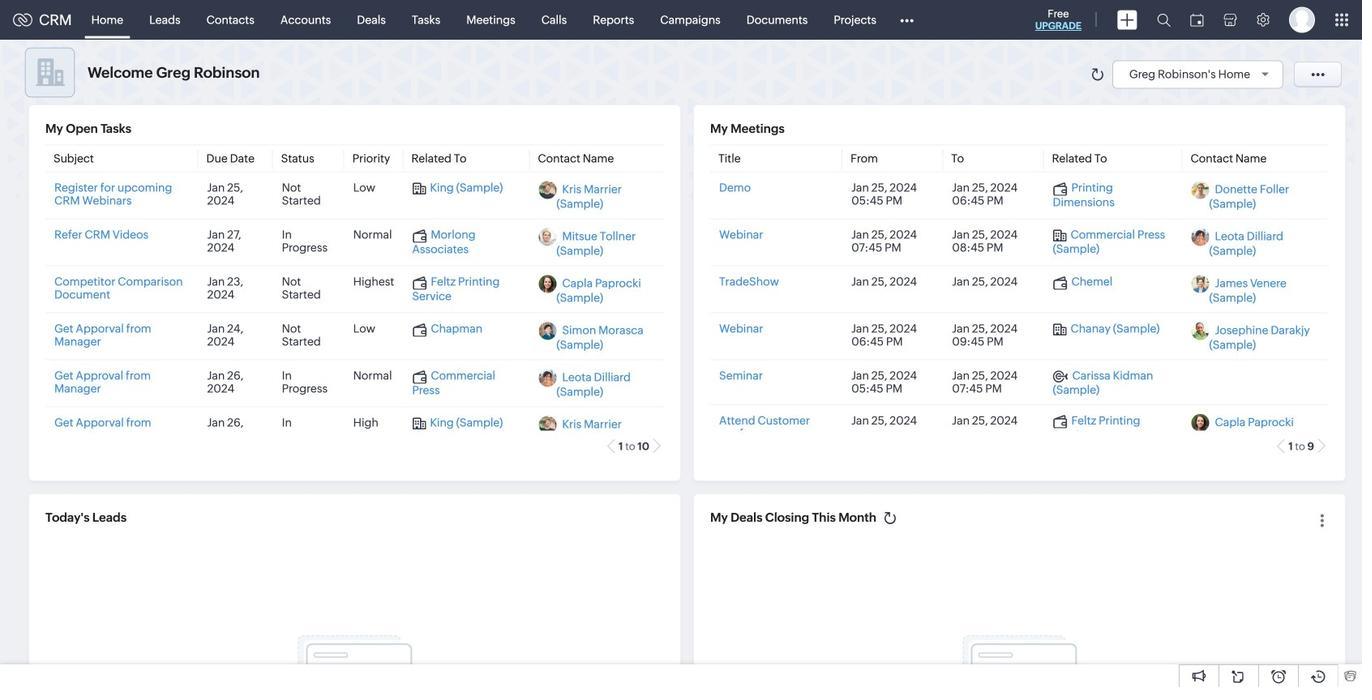 Task type: locate. For each thing, give the bounding box(es) containing it.
profile image
[[1289, 7, 1315, 33]]

create menu image
[[1117, 10, 1138, 30]]

logo image
[[13, 13, 32, 26]]

search element
[[1147, 0, 1181, 40]]

calendar image
[[1190, 13, 1204, 26]]

profile element
[[1280, 0, 1325, 39]]



Task type: describe. For each thing, give the bounding box(es) containing it.
Other Modules field
[[890, 7, 924, 33]]

search image
[[1157, 13, 1171, 27]]

create menu element
[[1108, 0, 1147, 39]]



Task type: vqa. For each thing, say whether or not it's contained in the screenshot.
Logo
yes



